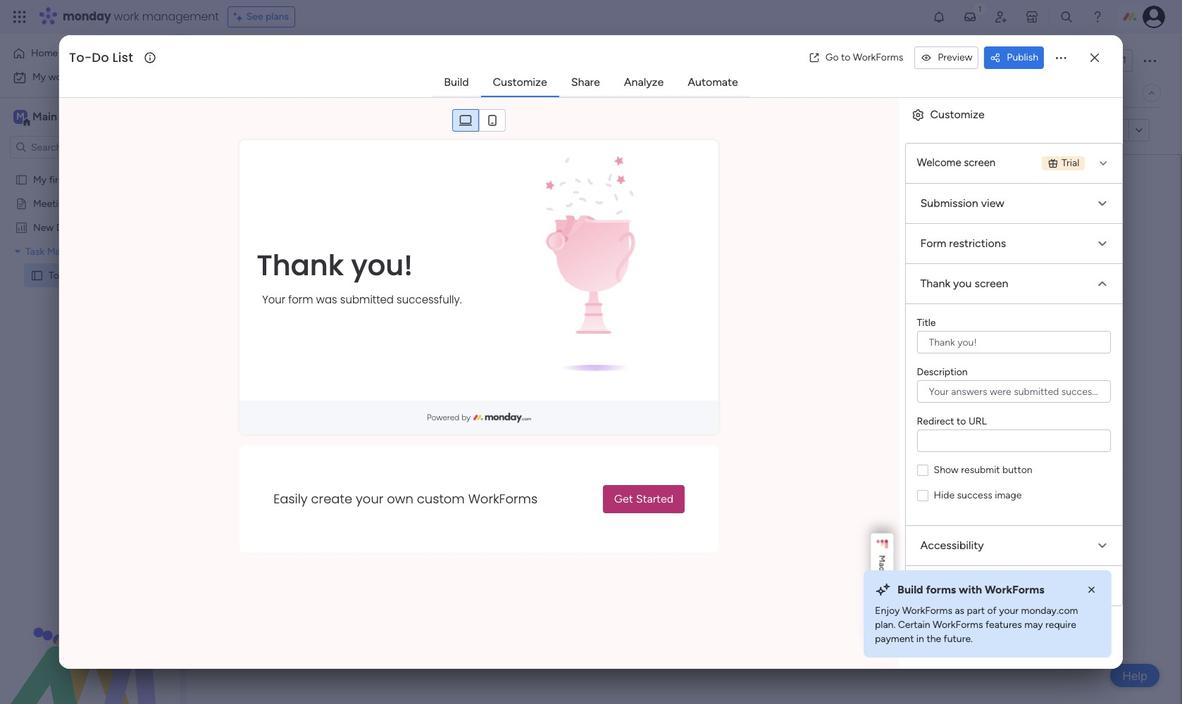 Task type: locate. For each thing, give the bounding box(es) containing it.
let's start by building your form
[[554, 271, 814, 294]]

build inside "alert"
[[898, 584, 924, 597]]

my for my work
[[32, 71, 46, 83]]

None text field
[[917, 430, 1111, 452]]

1 vertical spatial form
[[921, 237, 947, 250]]

build right 'm a d e w i t h w o r k f o r m s' button
[[898, 584, 924, 597]]

1 vertical spatial m
[[878, 556, 888, 563]]

0 horizontal spatial m
[[16, 111, 25, 123]]

1 vertical spatial to
[[957, 416, 967, 428]]

customize link
[[482, 70, 559, 95]]

do
[[253, 44, 283, 76], [92, 49, 109, 66], [63, 269, 76, 281]]

lottie animation image inside form form
[[513, 152, 674, 377]]

work inside option
[[48, 71, 70, 83]]

2 vertical spatial by
[[462, 413, 471, 423]]

screen right you on the right of the page
[[975, 277, 1009, 290]]

m inside button
[[878, 556, 888, 563]]

0 vertical spatial m
[[16, 111, 25, 123]]

form inside 'dropdown button'
[[921, 237, 947, 250]]

task management system
[[25, 245, 141, 257]]

collapse board header image
[[1147, 87, 1158, 99]]

main inside button
[[235, 87, 257, 99]]

1 vertical spatial public board image
[[30, 269, 44, 282]]

1 horizontal spatial automate
[[1076, 87, 1121, 99]]

0 horizontal spatial list
[[78, 269, 94, 281]]

a
[[878, 563, 888, 567]]

main right workspace image
[[32, 110, 57, 123]]

1 horizontal spatial do
[[92, 49, 109, 66]]

workforms inside button
[[853, 51, 904, 63]]

powered for workforms logo
[[283, 124, 327, 137]]

automate down invite / 1 button
[[1076, 87, 1121, 99]]

1 horizontal spatial to-
[[69, 49, 92, 66]]

Thank you! text field
[[917, 331, 1111, 354]]

features
[[986, 619, 1022, 631]]

1 vertical spatial o
[[878, 622, 888, 627]]

1 horizontal spatial lottie animation element
[[513, 152, 674, 382]]

welcome
[[917, 156, 962, 169]]

0 vertical spatial powered
[[283, 124, 327, 137]]

build for build
[[444, 75, 469, 89]]

0 vertical spatial main
[[235, 87, 257, 99]]

to right go
[[841, 51, 851, 63]]

0 vertical spatial o
[[878, 606, 888, 611]]

preview
[[938, 51, 973, 63]]

thank inside thank you! your form was submitted successfully.
[[257, 246, 344, 285]]

public board image for meeting notes
[[15, 197, 28, 210]]

workforms right go
[[853, 51, 904, 63]]

1 vertical spatial by
[[636, 271, 656, 294]]

Your answers were submitted successfully text field
[[917, 381, 1111, 403]]

1 horizontal spatial by
[[462, 413, 471, 423]]

1 horizontal spatial powered by
[[427, 413, 471, 423]]

Search in workspace field
[[30, 139, 118, 155]]

m up d
[[878, 556, 888, 563]]

0 vertical spatial lottie animation image
[[513, 152, 674, 377]]

0 horizontal spatial work
[[48, 71, 70, 83]]

1 horizontal spatial m
[[878, 556, 888, 563]]

region
[[906, 304, 1123, 526]]

o up m
[[878, 622, 888, 627]]

main inside workspace selection element
[[32, 110, 57, 123]]

public board image down task
[[30, 269, 44, 282]]

0 horizontal spatial to-
[[49, 269, 63, 281]]

1 horizontal spatial to
[[957, 416, 967, 428]]

by right start
[[636, 271, 656, 294]]

work for monday
[[114, 8, 139, 25]]

by left the monday_logo_full
[[462, 413, 471, 423]]

to-
[[214, 44, 253, 76], [69, 49, 92, 66], [49, 269, 63, 281]]

share link
[[560, 70, 612, 95]]

automate link
[[677, 70, 750, 95]]

dashboard
[[56, 221, 104, 233]]

build link
[[433, 70, 480, 95]]

powered inside powered by link
[[427, 413, 460, 423]]

public board image
[[15, 173, 28, 186]]

1
[[1123, 54, 1127, 66]]

1 horizontal spatial public board image
[[30, 269, 44, 282]]

m left main workspace
[[16, 111, 25, 123]]

2 vertical spatial your
[[999, 605, 1019, 617]]

powered by inside form form
[[427, 413, 471, 423]]

kendall parks image
[[1143, 6, 1166, 28]]

lottie animation element
[[513, 152, 674, 382], [0, 562, 180, 705]]

0 horizontal spatial automate
[[688, 75, 738, 89]]

powered down form button
[[283, 124, 327, 137]]

form inside button
[[303, 87, 326, 99]]

o
[[878, 606, 888, 611], [878, 622, 888, 627]]

work for my
[[48, 71, 70, 83]]

1 vertical spatial lottie animation element
[[0, 562, 180, 705]]

1 horizontal spatial main
[[235, 87, 257, 99]]

1 vertical spatial screen
[[975, 277, 1009, 290]]

1 horizontal spatial build
[[898, 584, 924, 597]]

customize down integrate
[[931, 108, 985, 121]]

you
[[954, 277, 972, 290]]

0 vertical spatial r
[[878, 611, 888, 613]]

1 horizontal spatial form
[[921, 237, 947, 250]]

help image
[[1091, 10, 1105, 24]]

to-do list
[[214, 44, 324, 76], [69, 49, 133, 66], [49, 269, 94, 281]]

create
[[311, 490, 352, 508]]

help button
[[1111, 665, 1160, 688]]

integrate
[[933, 87, 974, 99]]

trial
[[1062, 157, 1080, 169]]

0 vertical spatial lottie animation element
[[513, 152, 674, 382]]

lottie animation image for lottie animation 'element' within form form
[[513, 152, 674, 377]]

/
[[1117, 54, 1120, 66]]

2 horizontal spatial to-
[[214, 44, 253, 76]]

0 vertical spatial customize
[[493, 75, 547, 89]]

0 vertical spatial form
[[303, 87, 326, 99]]

part
[[967, 605, 985, 617]]

1 vertical spatial work
[[48, 71, 70, 83]]

o up k
[[878, 606, 888, 611]]

0 horizontal spatial lottie animation element
[[0, 562, 180, 705]]

workforms up of
[[985, 584, 1045, 597]]

1 image
[[974, 1, 987, 17]]

1 horizontal spatial work
[[114, 8, 139, 25]]

main left table
[[235, 87, 257, 99]]

my down the home
[[32, 71, 46, 83]]

work down the home
[[48, 71, 70, 83]]

0 horizontal spatial by
[[330, 124, 342, 137]]

my work link
[[8, 66, 171, 89]]

accessibility button
[[906, 526, 1123, 566]]

build
[[444, 75, 469, 89], [898, 584, 924, 597]]

building
[[661, 271, 728, 294]]

was
[[316, 292, 337, 307]]

0 vertical spatial public board image
[[15, 197, 28, 210]]

table
[[259, 87, 282, 99]]

my work
[[32, 71, 70, 83]]

0 horizontal spatial lottie animation image
[[0, 562, 180, 705]]

by for the monday_logo_full
[[462, 413, 471, 423]]

0 horizontal spatial your
[[356, 490, 384, 508]]

0 horizontal spatial powered
[[283, 124, 327, 137]]

your right building
[[733, 271, 770, 294]]

lottie animation element inside form form
[[513, 152, 674, 382]]

0 vertical spatial work
[[114, 8, 139, 25]]

get
[[614, 492, 633, 506]]

more actions image
[[1054, 51, 1068, 65]]

thank inside dropdown button
[[921, 277, 951, 290]]

automate inside button
[[1076, 87, 1121, 99]]

m for m a d e w i t h w o r k f o r m s
[[878, 556, 888, 563]]

1 vertical spatial powered
[[427, 413, 460, 423]]

preview button
[[915, 47, 979, 69]]

1 r from the top
[[878, 611, 888, 613]]

to left url
[[957, 416, 967, 428]]

1 vertical spatial r
[[878, 627, 888, 630]]

to- inside to-do list field
[[69, 49, 92, 66]]

powered left the monday_logo_full
[[427, 413, 460, 423]]

1 vertical spatial powered by
[[427, 413, 471, 423]]

m inside workspace image
[[16, 111, 25, 123]]

your left the own
[[356, 490, 384, 508]]

1 horizontal spatial thank
[[921, 277, 951, 290]]

1 vertical spatial my
[[33, 173, 47, 185]]

powered by
[[283, 124, 342, 137], [427, 413, 471, 423]]

r down f
[[878, 627, 888, 630]]

analyze link
[[613, 70, 675, 95]]

show
[[934, 464, 959, 476]]

0 vertical spatial to
[[841, 51, 851, 63]]

workspace selection element
[[13, 109, 118, 127]]

0 horizontal spatial build
[[444, 75, 469, 89]]

0 horizontal spatial public board image
[[15, 197, 28, 210]]

i
[[878, 586, 888, 588]]

screen inside dropdown button
[[975, 277, 1009, 290]]

copy form link
[[1059, 124, 1123, 136]]

publish
[[1007, 51, 1039, 63]]

1 vertical spatial your
[[356, 490, 384, 508]]

2 horizontal spatial by
[[636, 271, 656, 294]]

my inside my work option
[[32, 71, 46, 83]]

your up features
[[999, 605, 1019, 617]]

by inside form form
[[462, 413, 471, 423]]

powered by down form button
[[283, 124, 342, 137]]

r
[[878, 611, 888, 613], [878, 627, 888, 630]]

form inside "edit form" button
[[239, 124, 260, 136]]

by for workforms logo
[[330, 124, 342, 137]]

customize right build link
[[493, 75, 547, 89]]

list
[[289, 44, 324, 76], [112, 49, 133, 66], [78, 269, 94, 281]]

success
[[957, 490, 993, 502]]

1 vertical spatial lottie animation image
[[0, 562, 180, 705]]

title
[[917, 317, 936, 329]]

0 horizontal spatial powered by
[[283, 124, 342, 137]]

the
[[927, 634, 942, 646]]

powered for the monday_logo_full
[[427, 413, 460, 423]]

group
[[453, 109, 506, 132]]

powered by link
[[240, 401, 719, 435]]

1 horizontal spatial customize
[[931, 108, 985, 121]]

list inside list box
[[78, 269, 94, 281]]

see plans button
[[227, 6, 295, 27]]

build inside tab list
[[444, 75, 469, 89]]

0 vertical spatial your
[[733, 271, 770, 294]]

1 vertical spatial build
[[898, 584, 924, 597]]

0 horizontal spatial main
[[32, 110, 57, 123]]

powered by left the monday_logo_full
[[427, 413, 471, 423]]

0 horizontal spatial to
[[841, 51, 851, 63]]

work right "monday"
[[114, 8, 139, 25]]

0 vertical spatial build
[[444, 75, 469, 89]]

by down form button
[[330, 124, 342, 137]]

management
[[142, 8, 219, 25]]

1 horizontal spatial lottie animation image
[[513, 152, 674, 377]]

workforms logo image
[[348, 119, 427, 142]]

thank you! your form was submitted successfully.
[[257, 246, 462, 307]]

home
[[31, 47, 58, 59]]

w
[[878, 598, 888, 606]]

thank
[[257, 246, 344, 285], [921, 277, 951, 290]]

monday
[[63, 8, 111, 25]]

screen right the welcome at the top
[[964, 156, 996, 169]]

view
[[982, 197, 1005, 210]]

home link
[[8, 42, 171, 65]]

build forms with workforms alert
[[864, 571, 1112, 658]]

thank for you
[[921, 277, 951, 290]]

1 horizontal spatial powered
[[427, 413, 460, 423]]

thank left you on the right of the page
[[921, 277, 951, 290]]

build left the customize link
[[444, 75, 469, 89]]

tab list
[[432, 69, 750, 97]]

form restrictions button
[[906, 224, 1123, 264]]

of
[[988, 605, 997, 617]]

form down submission
[[921, 237, 947, 250]]

submission view button
[[906, 184, 1123, 223]]

my left 'first' at the left of page
[[33, 173, 47, 185]]

2 horizontal spatial your
[[999, 605, 1019, 617]]

r up f
[[878, 611, 888, 613]]

to-do list inside field
[[69, 49, 133, 66]]

region containing title
[[906, 304, 1123, 526]]

public board image for to-do list
[[30, 269, 44, 282]]

1 horizontal spatial list
[[112, 49, 133, 66]]

caret down image
[[15, 246, 20, 256]]

0 vertical spatial powered by
[[283, 124, 342, 137]]

1 vertical spatial main
[[32, 110, 57, 123]]

0 vertical spatial by
[[330, 124, 342, 137]]

monday_logo_full image
[[474, 411, 532, 425]]

workforms up certain
[[903, 605, 953, 617]]

hide success image
[[934, 490, 1022, 502]]

public board image down public board icon
[[15, 197, 28, 210]]

thank up your
[[257, 246, 344, 285]]

list box
[[0, 165, 180, 477]]

to inside button
[[841, 51, 851, 63]]

first
[[49, 173, 67, 185]]

form
[[303, 87, 326, 99], [921, 237, 947, 250]]

form inside copy form link button
[[1085, 124, 1106, 136]]

public dashboard image
[[15, 221, 28, 234]]

0 horizontal spatial do
[[63, 269, 76, 281]]

workforms right custom
[[468, 490, 538, 508]]

0 horizontal spatial form
[[303, 87, 326, 99]]

button
[[1003, 464, 1033, 476]]

automate right analyze
[[688, 75, 738, 89]]

option
[[0, 167, 180, 169]]

welcome screen
[[917, 156, 996, 169]]

public board image
[[15, 197, 28, 210], [30, 269, 44, 282]]

your inside enjoy workforms as part of your monday.com plan. certain workforms features may require payment in the future.
[[999, 605, 1019, 617]]

0 vertical spatial my
[[32, 71, 46, 83]]

invite
[[1089, 54, 1114, 66]]

form left add view icon
[[303, 87, 326, 99]]

0 horizontal spatial thank
[[257, 246, 344, 285]]

get started button
[[603, 485, 685, 514]]

your
[[733, 271, 770, 294], [356, 490, 384, 508], [999, 605, 1019, 617]]

build for build forms with workforms
[[898, 584, 924, 597]]

lottie animation image
[[513, 152, 674, 377], [0, 562, 180, 705]]

notes
[[72, 197, 99, 209]]

m a d e w i t h w o r k f o r m s button
[[871, 534, 894, 647]]

link
[[1109, 124, 1123, 136]]



Task type: vqa. For each thing, say whether or not it's contained in the screenshot.
and
no



Task type: describe. For each thing, give the bounding box(es) containing it.
forms
[[926, 584, 957, 597]]

form for form
[[303, 87, 326, 99]]

my work option
[[8, 66, 171, 89]]

system
[[108, 245, 141, 257]]

f
[[878, 618, 888, 622]]

2 horizontal spatial do
[[253, 44, 283, 76]]

meeting
[[33, 197, 70, 209]]

activity button
[[991, 49, 1058, 72]]

2 o from the top
[[878, 622, 888, 627]]

notifications image
[[932, 10, 946, 24]]

workforms up future.
[[933, 619, 983, 631]]

h
[[878, 591, 888, 596]]

share
[[571, 75, 600, 89]]

home option
[[8, 42, 171, 65]]

edit
[[219, 124, 237, 136]]

k
[[878, 613, 888, 618]]

future.
[[944, 634, 973, 646]]

powered by for workforms logo
[[283, 124, 342, 137]]

in
[[917, 634, 925, 646]]

0 horizontal spatial customize
[[493, 75, 547, 89]]

to- inside list box
[[49, 269, 63, 281]]

1 o from the top
[[878, 606, 888, 611]]

go to workforms button
[[803, 47, 909, 69]]

submission
[[921, 197, 979, 210]]

board
[[69, 173, 95, 185]]

analyze
[[624, 75, 664, 89]]

start
[[593, 271, 631, 294]]

0 vertical spatial screen
[[964, 156, 996, 169]]

build forms with workforms
[[898, 584, 1045, 597]]

may
[[1025, 619, 1043, 631]]

monday marketplace image
[[1025, 10, 1039, 24]]

plans
[[266, 11, 289, 23]]

invite / 1
[[1089, 54, 1127, 66]]

add view image
[[345, 88, 351, 98]]

meeting notes
[[33, 197, 99, 209]]

select product image
[[13, 10, 27, 24]]

automate inside tab list
[[688, 75, 738, 89]]

thank you screen
[[921, 277, 1009, 290]]

let's
[[554, 271, 588, 294]]

list box containing my first board
[[0, 165, 180, 477]]

custom
[[417, 490, 465, 508]]

invite / 1 button
[[1063, 49, 1133, 72]]

copy form link button
[[1033, 119, 1129, 142]]

new
[[33, 221, 54, 233]]

main workspace
[[32, 110, 116, 123]]

form restrictions
[[921, 237, 1006, 250]]

redirect
[[917, 416, 955, 428]]

search everything image
[[1060, 10, 1074, 24]]

thank you screen button
[[906, 264, 1123, 304]]

edit form
[[219, 124, 260, 136]]

m a d e w i t h w o r k f o r m s
[[878, 556, 888, 641]]

lottie animation image for the leftmost lottie animation 'element'
[[0, 562, 180, 705]]

new dashboard
[[33, 221, 104, 233]]

description
[[917, 366, 968, 378]]

d
[[878, 567, 888, 572]]

monday work management
[[63, 8, 219, 25]]

invite members image
[[994, 10, 1008, 24]]

main for main table
[[235, 87, 257, 99]]

publish button
[[985, 47, 1044, 69]]

my first board
[[33, 173, 95, 185]]

your
[[262, 292, 286, 307]]

help
[[1123, 669, 1148, 683]]

certain
[[898, 619, 931, 631]]

To-Do List field
[[65, 49, 142, 67]]

main for main workspace
[[32, 110, 57, 123]]

update feed image
[[963, 10, 977, 24]]

workspace image
[[13, 109, 27, 125]]

main table
[[235, 87, 282, 99]]

main table button
[[214, 82, 293, 104]]

successfully.
[[397, 292, 462, 307]]

close image
[[1085, 584, 1099, 598]]

copy
[[1059, 124, 1083, 136]]

form for form restrictions
[[921, 237, 947, 250]]

your inside form form
[[356, 490, 384, 508]]

list inside to-do list field
[[112, 49, 133, 66]]

edit form button
[[214, 119, 266, 142]]

m for m
[[16, 111, 25, 123]]

do inside field
[[92, 49, 109, 66]]

monday.com
[[1022, 605, 1079, 617]]

with
[[959, 584, 983, 597]]

activity
[[997, 54, 1031, 66]]

to for redirect
[[957, 416, 967, 428]]

automate button
[[1051, 82, 1126, 104]]

thank for you!
[[257, 246, 344, 285]]

easily
[[274, 490, 308, 508]]

redirect to url
[[917, 416, 987, 428]]

form button
[[293, 82, 337, 104]]

2 horizontal spatial list
[[289, 44, 324, 76]]

own
[[387, 490, 414, 508]]

submitted
[[340, 292, 394, 307]]

go
[[826, 51, 839, 63]]

integrate button
[[909, 78, 1045, 108]]

powered by for the monday_logo_full
[[427, 413, 471, 423]]

to for go
[[841, 51, 851, 63]]

1 vertical spatial customize
[[931, 108, 985, 121]]

my for my first board
[[33, 173, 47, 185]]

hide
[[934, 490, 955, 502]]

plan.
[[875, 619, 896, 631]]

show resubmit button
[[934, 464, 1033, 476]]

started
[[636, 492, 674, 506]]

e
[[878, 572, 888, 577]]

as
[[955, 605, 965, 617]]

submission view
[[921, 197, 1005, 210]]

2 r from the top
[[878, 627, 888, 630]]

workforms inside form form
[[468, 490, 538, 508]]

form inside thank you! your form was submitted successfully.
[[288, 292, 313, 307]]

tab list containing build
[[432, 69, 750, 97]]

form form
[[59, 98, 900, 669]]

image
[[995, 490, 1022, 502]]

m
[[878, 630, 888, 637]]

t
[[878, 588, 888, 591]]

restrictions
[[950, 237, 1006, 250]]

accessibility
[[921, 539, 984, 553]]

enjoy
[[875, 605, 900, 617]]

1 horizontal spatial your
[[733, 271, 770, 294]]

url
[[969, 416, 987, 428]]



